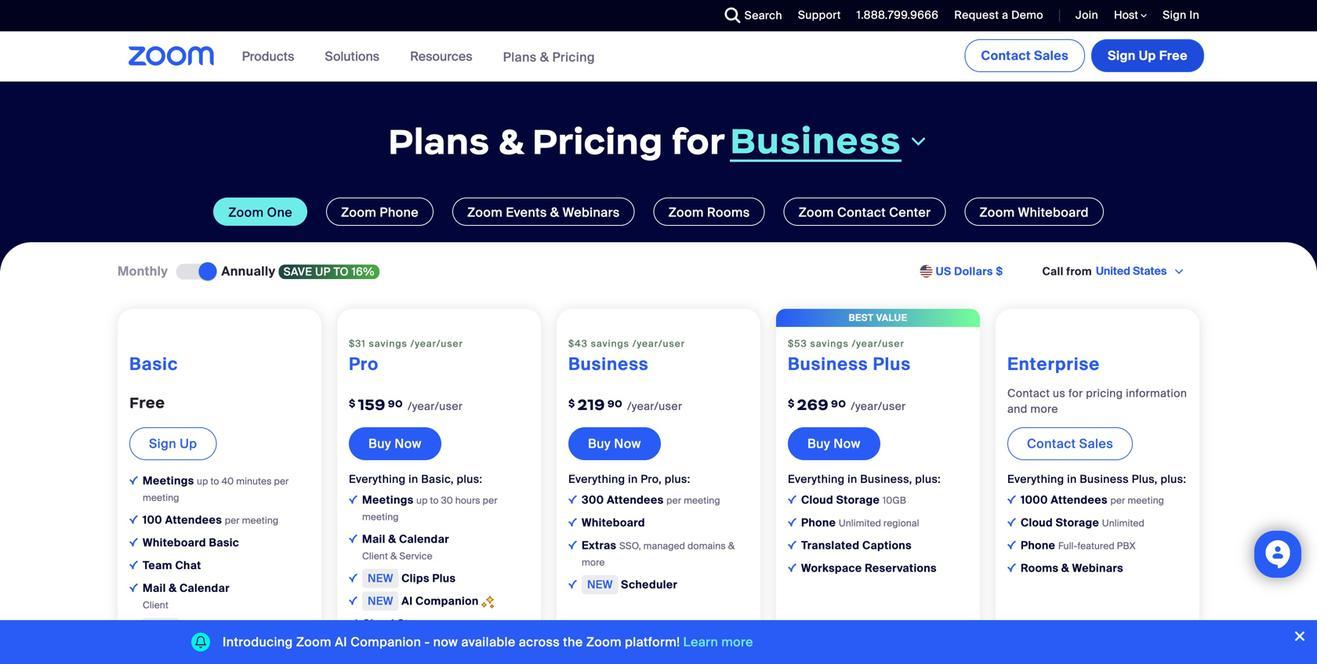 Task type: describe. For each thing, give the bounding box(es) containing it.
everything for pro
[[349, 472, 406, 486]]

159
[[358, 395, 386, 414]]

learn more link
[[683, 634, 753, 650]]

buy now link for pro
[[349, 427, 441, 460]]

Country/Region text field
[[1095, 263, 1172, 279]]

business inside $53 savings /year/user business plus
[[788, 353, 868, 375]]

available
[[461, 634, 516, 650]]

zoom rooms
[[669, 204, 750, 221]]

cloud storage 5gb
[[362, 617, 463, 631]]

from
[[1067, 264, 1092, 279]]

a
[[1002, 8, 1009, 22]]

sign for sign up
[[149, 435, 176, 452]]

free inside button
[[1160, 47, 1188, 64]]

contact sales link inside meetings "navigation"
[[965, 39, 1085, 72]]

across
[[519, 634, 560, 650]]

/year/user inside $ 159 90 /year/user
[[408, 399, 463, 414]]

introducing
[[223, 634, 293, 650]]

scheduler
[[621, 578, 678, 592]]

per for 300 attendees
[[667, 495, 681, 507]]

buy now for pro
[[369, 435, 422, 452]]

more inside contact us for pricing information and more
[[1031, 402, 1058, 416]]

value
[[876, 312, 908, 324]]

plus inside $53 savings /year/user business plus
[[873, 353, 911, 375]]

sign in
[[1163, 8, 1200, 22]]

ok image left 'full-'
[[1008, 541, 1016, 549]]

ok image for up to 40 minutes per meeting
[[129, 476, 138, 484]]

product information navigation
[[230, 31, 607, 83]]

whiteboard for whiteboard
[[582, 516, 645, 530]]

learn
[[683, 634, 718, 650]]

platform!
[[625, 634, 680, 650]]

3 buy now link from the left
[[788, 427, 880, 460]]

buy for business
[[588, 435, 611, 452]]

plans for plans & pricing for
[[388, 119, 490, 164]]

call
[[1043, 264, 1064, 279]]

buy now for business
[[588, 435, 641, 452]]

5gb
[[444, 618, 463, 631]]

cloud storage 10gb
[[801, 493, 906, 507]]

0 horizontal spatial for
[[672, 119, 725, 164]]

new clips plus
[[368, 571, 456, 586]]

$43 savings /year/user business
[[568, 337, 685, 375]]

zoom logo image
[[129, 46, 215, 66]]

per for 100 attendees
[[225, 514, 240, 526]]

buy for pro
[[369, 435, 391, 452]]

join
[[1076, 8, 1099, 22]]

ok image left "300"
[[568, 495, 577, 504]]

1 vertical spatial companion
[[351, 634, 421, 650]]

1000
[[1021, 493, 1048, 507]]

0 horizontal spatial attendees
[[165, 513, 222, 527]]

dollars
[[954, 264, 993, 279]]

90 for business
[[608, 397, 623, 410]]

in for pro
[[409, 472, 418, 486]]

ok image for client
[[129, 583, 138, 592]]

$ 159 90 /year/user
[[349, 395, 463, 414]]

buy now link for business
[[568, 427, 661, 460]]

mail for mail & calendar client & service
[[362, 532, 386, 547]]

phone full-featured pbx
[[1021, 538, 1136, 553]]

30
[[441, 495, 453, 507]]

sso, managed domains & more
[[582, 540, 735, 569]]

zoom for zoom whiteboard
[[980, 204, 1015, 221]]

1 vertical spatial basic
[[209, 535, 239, 550]]

$ 269 90 /year/user
[[788, 395, 906, 414]]

meeting for 300 attendees
[[684, 495, 720, 507]]

extras
[[582, 538, 619, 553]]

/year/user inside $ 219 90 /year/user
[[627, 399, 682, 414]]

ok image for unlimited
[[1008, 518, 1016, 527]]

whiteboard basic
[[143, 535, 239, 550]]

ok image left workspace
[[788, 564, 797, 572]]

2 vertical spatial basic
[[213, 620, 243, 635]]

resources button
[[410, 31, 480, 82]]

us
[[1053, 386, 1066, 401]]

monthly
[[118, 263, 168, 280]]

clips for basic
[[182, 620, 210, 635]]

products button
[[242, 31, 301, 82]]

events
[[506, 204, 547, 221]]

$ for business
[[568, 397, 575, 410]]

business button
[[730, 118, 929, 163]]

apps
[[416, 640, 444, 654]]

ok image left translated
[[788, 541, 797, 549]]

ok image for per meeting
[[129, 515, 138, 524]]

client for mail & calendar client
[[143, 599, 168, 611]]

300 attendees per meeting
[[582, 493, 720, 507]]

new scheduler
[[587, 578, 678, 592]]

$ for pro
[[349, 397, 356, 410]]

$ for business plus
[[788, 397, 795, 410]]

zoom for zoom events & webinars
[[467, 204, 503, 221]]

sign up free button
[[1092, 39, 1204, 72]]

1 vertical spatial free
[[129, 393, 165, 412]]

mail & calendar client & service
[[362, 532, 449, 562]]

-
[[425, 634, 430, 650]]

whiteboard for whiteboard basic
[[143, 535, 206, 550]]

new clips basic
[[148, 620, 243, 635]]

workspace reservations
[[801, 561, 937, 576]]

plans for plans & pricing
[[503, 49, 537, 65]]

ai inside "main content"
[[402, 594, 413, 609]]

$ inside dropdown button
[[996, 264, 1003, 279]]

cloud for cloud storage 5gb
[[362, 617, 394, 631]]

plans & pricing for
[[388, 119, 725, 164]]

cloud for cloud storage 10gb
[[801, 493, 834, 507]]

to for 100 attendees
[[210, 475, 219, 487]]

zoom one
[[228, 204, 292, 221]]

introducing zoom ai companion - now available across the zoom platform! learn more
[[223, 634, 753, 650]]

rooms & webinars
[[1021, 561, 1124, 576]]

cloud for cloud storage unlimited
[[1021, 516, 1053, 530]]

1 vertical spatial contact sales link
[[1008, 427, 1133, 460]]

& inside mail & calendar client
[[169, 581, 177, 595]]

host
[[1114, 8, 1141, 22]]

0 horizontal spatial ai
[[335, 634, 347, 650]]

ok image up the
[[568, 580, 577, 589]]

1.888.799.9666
[[857, 8, 939, 22]]

100 attendees per meeting
[[143, 513, 279, 527]]

cloud storage unlimited
[[1021, 516, 1145, 530]]

everything in business, plus:
[[788, 472, 941, 486]]

everything in pro, plus:
[[568, 472, 690, 486]]

whiteboard inside tabs of zoom services tab list
[[1018, 204, 1089, 221]]

full-
[[1058, 540, 1078, 552]]

new for new clips plus
[[368, 571, 393, 586]]

sales inside meetings "navigation"
[[1034, 47, 1069, 64]]

zoom for zoom one
[[228, 204, 264, 221]]

1 horizontal spatial rooms
[[1021, 561, 1059, 576]]

ok image left rooms & webinars
[[1008, 564, 1016, 572]]

$43
[[568, 337, 588, 350]]

products
[[242, 48, 294, 65]]

best
[[849, 312, 874, 324]]

calendar for mail & calendar client & service
[[399, 532, 449, 547]]

sign up link
[[129, 427, 217, 460]]

new for new ai companion
[[368, 594, 393, 609]]

best value
[[849, 312, 908, 324]]

plus: for everything in business, plus:
[[915, 472, 941, 486]]

team
[[143, 558, 172, 573]]

& inside sso, managed domains & more
[[728, 540, 735, 552]]

3 buy from the left
[[808, 435, 830, 452]]

up to 30 hours per meeting
[[362, 495, 498, 523]]

mail & calendar client
[[143, 581, 230, 611]]

ok image left 'new clips plus'
[[349, 574, 358, 582]]

ok image left the extras
[[568, 541, 577, 549]]

one
[[267, 204, 292, 221]]

sales inside "main content"
[[1079, 435, 1114, 452]]

new for new scheduler
[[587, 578, 613, 592]]

chat
[[175, 558, 201, 573]]

sign up
[[149, 435, 197, 452]]

zoom for zoom contact center
[[799, 204, 834, 221]]

savings for business
[[591, 337, 630, 350]]

pro,
[[641, 472, 662, 486]]

zoom for zoom rooms
[[669, 204, 704, 221]]

main content containing business
[[0, 31, 1317, 664]]

$53 savings /year/user business plus
[[788, 337, 911, 375]]

us dollars $
[[936, 264, 1003, 279]]

contact us for pricing information and more
[[1008, 386, 1187, 416]]

save
[[284, 265, 312, 279]]

join link up meetings "navigation"
[[1076, 8, 1099, 22]]

search
[[745, 8, 783, 23]]

plans & pricing
[[503, 49, 595, 65]]

tabs of zoom services tab list
[[24, 198, 1294, 226]]

everything for enterprise
[[1008, 472, 1064, 486]]

/year/user inside $31 savings /year/user pro
[[411, 337, 463, 350]]

up for sign up
[[180, 435, 197, 452]]

business,
[[860, 472, 912, 486]]

now for business
[[614, 435, 641, 452]]

meetings navigation
[[962, 31, 1208, 75]]

notes
[[179, 643, 215, 657]]

phone for phone unlimited regional
[[801, 516, 836, 530]]

annually save up to 16%
[[221, 263, 375, 280]]



Task type: vqa. For each thing, say whether or not it's contained in the screenshot.
159
yes



Task type: locate. For each thing, give the bounding box(es) containing it.
1 horizontal spatial savings
[[591, 337, 630, 350]]

0 vertical spatial up
[[1139, 47, 1156, 64]]

mail for mail & calendar client
[[143, 581, 166, 595]]

1 vertical spatial sign
[[1108, 47, 1136, 64]]

1 now from the left
[[395, 435, 422, 452]]

clips up "notes"
[[182, 620, 210, 635]]

cloud up "essential"
[[362, 617, 394, 631]]

1 vertical spatial webinars
[[1072, 561, 1124, 576]]

0 vertical spatial contact sales link
[[965, 39, 1085, 72]]

per inside up to 40 minutes per meeting
[[274, 475, 289, 487]]

3 savings from the left
[[810, 337, 849, 350]]

1 horizontal spatial sign
[[1108, 47, 1136, 64]]

captions
[[863, 538, 912, 553]]

sso,
[[619, 540, 641, 552]]

new
[[368, 571, 393, 586], [587, 578, 613, 592], [368, 594, 393, 609], [148, 620, 174, 635]]

clips for plus
[[402, 571, 430, 586]]

ok image left 1000
[[1008, 495, 1016, 504]]

reservations
[[865, 561, 937, 576]]

0 horizontal spatial storage
[[397, 617, 441, 631]]

269
[[797, 395, 829, 414]]

pricing
[[552, 49, 595, 65], [532, 119, 663, 164]]

ok image
[[568, 495, 577, 504], [788, 495, 797, 504], [1008, 495, 1016, 504], [568, 518, 577, 527], [788, 518, 797, 527], [349, 535, 358, 543], [568, 541, 577, 549], [1008, 541, 1016, 549], [129, 561, 138, 569], [788, 564, 797, 572], [1008, 564, 1016, 572], [349, 574, 358, 582], [568, 580, 577, 589], [349, 642, 358, 651]]

now
[[433, 634, 458, 650]]

2 vertical spatial cloud
[[362, 617, 394, 631]]

1 vertical spatial rooms
[[1021, 561, 1059, 576]]

up down the everything in basic, plus:
[[417, 495, 428, 507]]

savings for business plus
[[810, 337, 849, 350]]

1 horizontal spatial buy now link
[[568, 427, 661, 460]]

show options image
[[1173, 265, 1186, 278]]

1 vertical spatial plans
[[388, 119, 490, 164]]

companion down cloud storage 5gb
[[351, 634, 421, 650]]

in
[[1190, 8, 1200, 22]]

1 vertical spatial whiteboard
[[582, 516, 645, 530]]

per inside 100 attendees per meeting
[[225, 514, 240, 526]]

mail
[[362, 532, 386, 547], [143, 581, 166, 595]]

1 vertical spatial plus
[[432, 571, 456, 586]]

up inside button
[[1139, 47, 1156, 64]]

0 horizontal spatial meetings
[[143, 474, 197, 488]]

ok image down the everything in basic, plus:
[[349, 495, 358, 504]]

0 vertical spatial sales
[[1034, 47, 1069, 64]]

1 horizontal spatial phone
[[801, 516, 836, 530]]

zoom
[[228, 204, 264, 221], [341, 204, 376, 221], [467, 204, 503, 221], [669, 204, 704, 221], [799, 204, 834, 221], [980, 204, 1015, 221], [296, 634, 332, 650], [586, 634, 622, 650]]

ok image left whiteboard basic
[[129, 538, 138, 546]]

0 horizontal spatial client
[[143, 599, 168, 611]]

plus: for everything in basic, plus:
[[457, 472, 482, 486]]

meeting inside 100 attendees per meeting
[[242, 514, 279, 526]]

$ inside $ 159 90 /year/user
[[349, 397, 356, 410]]

storage for cloud storage 5gb
[[397, 617, 441, 631]]

3 plus: from the left
[[915, 472, 941, 486]]

everything for business
[[568, 472, 625, 486]]

webinars down featured
[[1072, 561, 1124, 576]]

storage up -
[[397, 617, 441, 631]]

per
[[274, 475, 289, 487], [483, 495, 498, 507], [667, 495, 681, 507], [1111, 495, 1126, 507], [225, 514, 240, 526]]

$31
[[349, 337, 366, 350]]

ok image left cloud storage unlimited
[[1008, 518, 1016, 527]]

2 horizontal spatial sign
[[1163, 8, 1187, 22]]

0 horizontal spatial savings
[[369, 337, 408, 350]]

ok image left cloud storage 5gb
[[349, 619, 358, 628]]

/year/user up $ 219 90 /year/user
[[633, 337, 685, 350]]

up up up to 40 minutes per meeting
[[180, 435, 197, 452]]

up for mail & calendar
[[417, 495, 428, 507]]

sign left in
[[1163, 8, 1187, 22]]

pricing
[[1086, 386, 1123, 401]]

1 vertical spatial pricing
[[532, 119, 663, 164]]

1 horizontal spatial plus
[[873, 353, 911, 375]]

meetings for attendees
[[143, 474, 197, 488]]

4 in from the left
[[1067, 472, 1077, 486]]

ok image left cloud storage 10gb
[[788, 495, 797, 504]]

0 horizontal spatial cloud
[[362, 617, 394, 631]]

1 horizontal spatial webinars
[[1072, 561, 1124, 576]]

ok image for up to 30 hours per meeting
[[349, 495, 358, 504]]

storage
[[836, 493, 880, 507], [1056, 516, 1099, 530], [397, 617, 441, 631]]

1 vertical spatial more
[[582, 556, 605, 569]]

buy now link down $ 159 90 /year/user at the left bottom of the page
[[349, 427, 441, 460]]

/year/user up $ 159 90 /year/user at the left bottom of the page
[[411, 337, 463, 350]]

1 horizontal spatial ai
[[402, 594, 413, 609]]

whiteboard up the extras
[[582, 516, 645, 530]]

in for enterprise
[[1067, 472, 1077, 486]]

1 buy from the left
[[369, 435, 391, 452]]

enterprise
[[1008, 353, 1100, 375]]

/year/user inside $43 savings /year/user business
[[633, 337, 685, 350]]

meetings for &
[[362, 493, 417, 507]]

1 horizontal spatial clips
[[402, 571, 430, 586]]

16%
[[352, 265, 375, 279]]

0 vertical spatial contact sales
[[981, 47, 1069, 64]]

to for mail & calendar
[[430, 495, 439, 507]]

3 in from the left
[[848, 472, 858, 486]]

$
[[996, 264, 1003, 279], [349, 397, 356, 410], [568, 397, 575, 410], [788, 397, 795, 410]]

per inside 300 attendees per meeting
[[667, 495, 681, 507]]

plus,
[[1132, 472, 1158, 486]]

plus up new ai companion on the left bottom of the page
[[432, 571, 456, 586]]

2 horizontal spatial more
[[1031, 402, 1058, 416]]

to inside the annually save up to 16%
[[334, 265, 349, 279]]

2 horizontal spatial buy now link
[[788, 427, 880, 460]]

to left 40
[[210, 475, 219, 487]]

in up cloud storage 10gb
[[848, 472, 858, 486]]

contact inside contact us for pricing information and more
[[1008, 386, 1050, 401]]

ok image left "essential"
[[349, 642, 358, 651]]

0 vertical spatial for
[[672, 119, 725, 164]]

savings for pro
[[369, 337, 408, 350]]

0 vertical spatial pricing
[[552, 49, 595, 65]]

sign down host
[[1108, 47, 1136, 64]]

1 vertical spatial phone
[[801, 516, 836, 530]]

savings inside $43 savings /year/user business
[[591, 337, 630, 350]]

buy now down $ 269 90 /year/user
[[808, 435, 861, 452]]

ai down 'new clips plus'
[[402, 594, 413, 609]]

unlimited inside the phone unlimited regional
[[839, 517, 881, 529]]

service
[[399, 550, 433, 562]]

1 horizontal spatial up
[[315, 265, 331, 279]]

contact sales link down demo
[[965, 39, 1085, 72]]

pbx
[[1117, 540, 1136, 552]]

1 horizontal spatial buy
[[588, 435, 611, 452]]

0 vertical spatial ai
[[402, 594, 413, 609]]

support
[[798, 8, 841, 22]]

0 vertical spatial plus
[[873, 353, 911, 375]]

/year/user down $31 savings /year/user pro
[[408, 399, 463, 414]]

1 vertical spatial meetings
[[362, 493, 417, 507]]

phone inside tabs of zoom services tab list
[[380, 204, 419, 221]]

3 buy now from the left
[[808, 435, 861, 452]]

per inside up to 30 hours per meeting
[[483, 495, 498, 507]]

0 horizontal spatial more
[[582, 556, 605, 569]]

team chat
[[143, 558, 201, 573]]

1 horizontal spatial to
[[334, 265, 349, 279]]

savings inside $31 savings /year/user pro
[[369, 337, 408, 350]]

rooms inside tabs of zoom services tab list
[[707, 204, 750, 221]]

1 vertical spatial client
[[143, 599, 168, 611]]

meeting inside 1000 attendees per meeting
[[1128, 495, 1164, 507]]

calendar up service
[[399, 532, 449, 547]]

whiteboard
[[1018, 204, 1089, 221], [582, 516, 645, 530], [143, 535, 206, 550]]

2 horizontal spatial cloud
[[1021, 516, 1053, 530]]

companion inside "main content"
[[416, 594, 479, 609]]

call from
[[1043, 264, 1092, 279]]

in left basic,
[[409, 472, 418, 486]]

ok image left the phone unlimited regional
[[788, 518, 797, 527]]

everything in basic, plus:
[[349, 472, 482, 486]]

ai left "essential"
[[335, 634, 347, 650]]

1 vertical spatial up
[[197, 475, 208, 487]]

90 inside $ 159 90 /year/user
[[388, 397, 403, 410]]

meetings down "sign up" link at the bottom
[[143, 474, 197, 488]]

2 90 from the left
[[608, 397, 623, 410]]

more
[[1031, 402, 1058, 416], [582, 556, 605, 569], [722, 634, 753, 650]]

meeting
[[143, 492, 179, 504], [684, 495, 720, 507], [1128, 495, 1164, 507], [362, 511, 399, 523], [242, 514, 279, 526]]

more down the extras
[[582, 556, 605, 569]]

to left 16%
[[334, 265, 349, 279]]

2 buy now from the left
[[588, 435, 641, 452]]

2 horizontal spatial attendees
[[1051, 493, 1108, 507]]

join link
[[1064, 0, 1103, 31], [1076, 8, 1099, 22]]

90
[[388, 397, 403, 410], [608, 397, 623, 410], [831, 397, 846, 410]]

pricing for plans & pricing for
[[532, 119, 663, 164]]

everything
[[349, 472, 406, 486], [568, 472, 625, 486], [788, 472, 845, 486], [1008, 472, 1064, 486]]

1 horizontal spatial 90
[[608, 397, 623, 410]]

ok image left mail & calendar client & service
[[349, 535, 358, 543]]

1 vertical spatial to
[[210, 475, 219, 487]]

meeting inside up to 40 minutes per meeting
[[143, 492, 179, 504]]

phone for phone full-featured pbx
[[1021, 538, 1056, 553]]

up inside up to 40 minutes per meeting
[[197, 475, 208, 487]]

new down mail & calendar client
[[148, 620, 174, 635]]

90 for business plus
[[831, 397, 846, 410]]

now up everything in pro, plus:
[[614, 435, 641, 452]]

&
[[540, 49, 549, 65], [498, 119, 524, 164], [550, 204, 559, 221], [388, 532, 396, 547], [728, 540, 735, 552], [390, 550, 397, 562], [1062, 561, 1070, 576], [169, 581, 177, 595]]

2 vertical spatial phone
[[1021, 538, 1056, 553]]

2 vertical spatial more
[[722, 634, 753, 650]]

& inside product information navigation
[[540, 49, 549, 65]]

2 horizontal spatial savings
[[810, 337, 849, 350]]

zoom for zoom phone
[[341, 204, 376, 221]]

ok image left team
[[129, 561, 138, 569]]

1 horizontal spatial unlimited
[[1102, 517, 1145, 529]]

0 vertical spatial storage
[[836, 493, 880, 507]]

savings inside $53 savings /year/user business plus
[[810, 337, 849, 350]]

1 vertical spatial clips
[[182, 620, 210, 635]]

1 horizontal spatial plans
[[503, 49, 537, 65]]

request
[[955, 8, 999, 22]]

1 vertical spatial mail
[[143, 581, 166, 595]]

2 now from the left
[[614, 435, 641, 452]]

business
[[730, 118, 902, 163], [568, 353, 649, 375], [788, 353, 868, 375], [1080, 472, 1129, 486]]

1000 attendees per meeting
[[1021, 493, 1164, 507]]

2 everything from the left
[[568, 472, 625, 486]]

savings right $43
[[591, 337, 630, 350]]

1 vertical spatial up
[[180, 435, 197, 452]]

webinars inside tabs of zoom services tab list
[[563, 204, 620, 221]]

sign inside "main content"
[[149, 435, 176, 452]]

0 vertical spatial sign
[[1163, 8, 1187, 22]]

savings right $53 at the right bottom
[[810, 337, 849, 350]]

0 vertical spatial rooms
[[707, 204, 750, 221]]

calendar inside mail & calendar client & service
[[399, 532, 449, 547]]

hours
[[455, 495, 480, 507]]

90 for pro
[[388, 397, 403, 410]]

0 vertical spatial up
[[315, 265, 331, 279]]

mail inside mail & calendar client & service
[[362, 532, 386, 547]]

contact sales inside meetings "navigation"
[[981, 47, 1069, 64]]

up for sign up free
[[1139, 47, 1156, 64]]

sales up everything in business plus, plus:
[[1079, 435, 1114, 452]]

0 horizontal spatial webinars
[[563, 204, 620, 221]]

1 buy now link from the left
[[349, 427, 441, 460]]

savings right $31 at the bottom
[[369, 337, 408, 350]]

2 unlimited from the left
[[1102, 517, 1145, 529]]

meeting for 1000 attendees
[[1128, 495, 1164, 507]]

cloud down 1000
[[1021, 516, 1053, 530]]

now up the everything in basic, plus:
[[395, 435, 422, 452]]

banner
[[110, 31, 1208, 83]]

contact sales
[[981, 47, 1069, 64], [1027, 435, 1114, 452]]

2 buy now link from the left
[[568, 427, 661, 460]]

domains
[[688, 540, 726, 552]]

new down mail & calendar client & service
[[368, 571, 393, 586]]

2 horizontal spatial to
[[430, 495, 439, 507]]

sign inside button
[[1108, 47, 1136, 64]]

storage for cloud storage 10gb
[[836, 493, 880, 507]]

/year/user down best value
[[852, 337, 905, 350]]

buy now link
[[349, 427, 441, 460], [568, 427, 661, 460], [788, 427, 880, 460]]

buy down 159
[[369, 435, 391, 452]]

client left service
[[362, 550, 388, 562]]

2 plus: from the left
[[665, 472, 690, 486]]

2 horizontal spatial phone
[[1021, 538, 1056, 553]]

2 buy from the left
[[588, 435, 611, 452]]

0 vertical spatial companion
[[416, 594, 479, 609]]

2 vertical spatial storage
[[397, 617, 441, 631]]

$ 219 90 /year/user
[[568, 395, 682, 414]]

plus
[[873, 353, 911, 375], [432, 571, 456, 586]]

1 horizontal spatial sales
[[1079, 435, 1114, 452]]

everything up cloud storage 10gb
[[788, 472, 845, 486]]

/year/user down $53 savings /year/user business plus
[[851, 399, 906, 414]]

center
[[889, 204, 931, 221]]

/year/user down $43 savings /year/user business
[[627, 399, 682, 414]]

ok image
[[129, 476, 138, 484], [349, 495, 358, 504], [129, 515, 138, 524], [1008, 518, 1016, 527], [129, 538, 138, 546], [788, 541, 797, 549], [129, 583, 138, 592], [349, 596, 358, 605], [349, 619, 358, 628]]

40
[[222, 475, 234, 487]]

1 horizontal spatial mail
[[362, 532, 386, 547]]

contact up and
[[1008, 386, 1050, 401]]

sign
[[1163, 8, 1187, 22], [1108, 47, 1136, 64], [149, 435, 176, 452]]

us
[[936, 264, 952, 279]]

0 horizontal spatial buy now
[[369, 435, 422, 452]]

1 horizontal spatial free
[[1160, 47, 1188, 64]]

meeting inside up to 30 hours per meeting
[[362, 511, 399, 523]]

/year/user inside $53 savings /year/user business plus
[[852, 337, 905, 350]]

3 90 from the left
[[831, 397, 846, 410]]

featured
[[1078, 540, 1115, 552]]

0 vertical spatial clips
[[402, 571, 430, 586]]

0 vertical spatial basic
[[129, 353, 178, 375]]

to left 30
[[430, 495, 439, 507]]

0 vertical spatial more
[[1031, 402, 1058, 416]]

more inside sso, managed domains & more
[[582, 556, 605, 569]]

for right us
[[1069, 386, 1083, 401]]

banner containing contact sales
[[110, 31, 1208, 83]]

$ left 219
[[568, 397, 575, 410]]

per for 1000 attendees
[[1111, 495, 1126, 507]]

attendees for enterprise
[[1051, 493, 1108, 507]]

/year/user inside $ 269 90 /year/user
[[851, 399, 906, 414]]

0 vertical spatial to
[[334, 265, 349, 279]]

sign for sign up free
[[1108, 47, 1136, 64]]

1 plus: from the left
[[457, 472, 482, 486]]

zoom whiteboard
[[980, 204, 1089, 221]]

1 horizontal spatial up
[[1139, 47, 1156, 64]]

client
[[362, 550, 388, 562], [143, 599, 168, 611]]

rooms
[[707, 204, 750, 221], [1021, 561, 1059, 576]]

attendees up whiteboard basic
[[165, 513, 222, 527]]

savings
[[369, 337, 408, 350], [591, 337, 630, 350], [810, 337, 849, 350]]

resources
[[410, 48, 473, 65]]

ok image for 5gb
[[349, 619, 358, 628]]

1 horizontal spatial client
[[362, 550, 388, 562]]

whiteboard up 'call'
[[1018, 204, 1089, 221]]

solutions button
[[325, 31, 387, 82]]

2 in from the left
[[628, 472, 638, 486]]

1 horizontal spatial buy now
[[588, 435, 641, 452]]

more down us
[[1031, 402, 1058, 416]]

plans inside product information navigation
[[503, 49, 537, 65]]

now down $ 269 90 /year/user
[[834, 435, 861, 452]]

1 everything from the left
[[349, 472, 406, 486]]

plans
[[503, 49, 537, 65], [388, 119, 490, 164]]

1 vertical spatial calendar
[[180, 581, 230, 595]]

attendees for business
[[607, 493, 664, 507]]

meeting down plus,
[[1128, 495, 1164, 507]]

0 vertical spatial free
[[1160, 47, 1188, 64]]

for inside contact us for pricing information and more
[[1069, 386, 1083, 401]]

business inside $43 savings /year/user business
[[568, 353, 649, 375]]

basic
[[129, 353, 178, 375], [209, 535, 239, 550], [213, 620, 243, 635]]

contact down a
[[981, 47, 1031, 64]]

up inside up to 30 hours per meeting
[[417, 495, 428, 507]]

attendees up cloud storage unlimited
[[1051, 493, 1108, 507]]

90 inside $ 219 90 /year/user
[[608, 397, 623, 410]]

contact down and
[[1027, 435, 1076, 452]]

new ai companion
[[368, 594, 482, 609]]

0 horizontal spatial 90
[[388, 397, 403, 410]]

0 vertical spatial calendar
[[399, 532, 449, 547]]

& inside tabs of zoom services tab list
[[550, 204, 559, 221]]

request a demo
[[955, 8, 1044, 22]]

unlimited up the pbx
[[1102, 517, 1145, 529]]

plus: for everything in pro, plus:
[[665, 472, 690, 486]]

meetings
[[143, 474, 197, 488], [362, 493, 417, 507]]

calendar inside mail & calendar client
[[180, 581, 230, 595]]

information
[[1126, 386, 1187, 401]]

in
[[409, 472, 418, 486], [628, 472, 638, 486], [848, 472, 858, 486], [1067, 472, 1077, 486]]

90 right 269
[[831, 397, 846, 410]]

translated
[[801, 538, 860, 553]]

1 buy now from the left
[[369, 435, 422, 452]]

mail up 'new clips plus'
[[362, 532, 386, 547]]

phone unlimited regional
[[801, 516, 919, 530]]

buy now link up everything in pro, plus:
[[568, 427, 661, 460]]

10gb
[[883, 495, 906, 507]]

minutes
[[236, 475, 272, 487]]

annually
[[221, 263, 276, 280]]

down image
[[908, 132, 929, 151]]

up inside the annually save up to 16%
[[315, 265, 331, 279]]

client for mail & calendar client & service
[[362, 550, 388, 562]]

in for business
[[628, 472, 638, 486]]

pricing inside product information navigation
[[552, 49, 595, 65]]

up down host dropdown button
[[1139, 47, 1156, 64]]

1 90 from the left
[[388, 397, 403, 410]]

everything up "300"
[[568, 472, 625, 486]]

unlimited inside cloud storage unlimited
[[1102, 517, 1145, 529]]

ok image left 100
[[129, 515, 138, 524]]

translated captions
[[801, 538, 912, 553]]

ok image left new ai companion on the left bottom of the page
[[349, 596, 358, 605]]

meetings down the everything in basic, plus:
[[362, 493, 417, 507]]

per right hours
[[483, 495, 498, 507]]

up right "save"
[[315, 265, 331, 279]]

everything left basic,
[[349, 472, 406, 486]]

buy now link down $ 269 90 /year/user
[[788, 427, 880, 460]]

2 horizontal spatial buy now
[[808, 435, 861, 452]]

client inside mail & calendar client & service
[[362, 550, 388, 562]]

up for 100 attendees
[[197, 475, 208, 487]]

4 plus: from the left
[[1161, 472, 1187, 486]]

90 inside $ 269 90 /year/user
[[831, 397, 846, 410]]

meeting up domains
[[684, 495, 720, 507]]

1 horizontal spatial more
[[722, 634, 753, 650]]

2 horizontal spatial 90
[[831, 397, 846, 410]]

meeting for 100 attendees
[[242, 514, 279, 526]]

2 vertical spatial to
[[430, 495, 439, 507]]

plans & pricing link
[[503, 49, 595, 65], [503, 49, 595, 65]]

zoom contact center
[[799, 204, 931, 221]]

to
[[334, 265, 349, 279], [210, 475, 219, 487], [430, 495, 439, 507]]

new down the extras
[[587, 578, 613, 592]]

$ inside $ 269 90 /year/user
[[788, 397, 795, 410]]

sign for sign in
[[1163, 8, 1187, 22]]

ok image down everything in pro, plus:
[[568, 518, 577, 527]]

0 horizontal spatial phone
[[380, 204, 419, 221]]

contact inside meetings "navigation"
[[981, 47, 1031, 64]]

0 vertical spatial cloud
[[801, 493, 834, 507]]

1 unlimited from the left
[[839, 517, 881, 529]]

client inside mail & calendar client
[[143, 599, 168, 611]]

buy now
[[369, 435, 422, 452], [588, 435, 641, 452], [808, 435, 861, 452]]

3 everything from the left
[[788, 472, 845, 486]]

new for new clips basic
[[148, 620, 174, 635]]

contact sales up everything in business plus, plus:
[[1027, 435, 1114, 452]]

$53
[[788, 337, 807, 350]]

pricing inside "main content"
[[532, 119, 663, 164]]

to inside up to 40 minutes per meeting
[[210, 475, 219, 487]]

4 everything from the left
[[1008, 472, 1064, 486]]

1 vertical spatial ai
[[335, 634, 347, 650]]

search button
[[713, 0, 786, 31]]

main content
[[0, 31, 1317, 664]]

meeting inside 300 attendees per meeting
[[684, 495, 720, 507]]

3 now from the left
[[834, 435, 861, 452]]

sign up free
[[1108, 47, 1188, 64]]

1 horizontal spatial for
[[1069, 386, 1083, 401]]

now for pro
[[395, 435, 422, 452]]

to inside up to 30 hours per meeting
[[430, 495, 439, 507]]

0 horizontal spatial whiteboard
[[143, 535, 206, 550]]

buy down 269
[[808, 435, 830, 452]]

per up managed
[[667, 495, 681, 507]]

calendar down chat
[[180, 581, 230, 595]]

2 savings from the left
[[591, 337, 630, 350]]

1 savings from the left
[[369, 337, 408, 350]]

up left 40
[[197, 475, 208, 487]]

mail inside mail & calendar client
[[143, 581, 166, 595]]

0 horizontal spatial up
[[197, 475, 208, 487]]

demo
[[1012, 8, 1044, 22]]

join link left host
[[1064, 0, 1103, 31]]

0 horizontal spatial sales
[[1034, 47, 1069, 64]]

0 horizontal spatial to
[[210, 475, 219, 487]]

contact inside tabs of zoom services tab list
[[837, 204, 886, 221]]

per down everything in business plus, plus:
[[1111, 495, 1126, 507]]

client down team
[[143, 599, 168, 611]]

plus: right business,
[[915, 472, 941, 486]]

$ inside $ 219 90 /year/user
[[568, 397, 575, 410]]

0 horizontal spatial mail
[[143, 581, 166, 595]]

calendar for mail & calendar client
[[180, 581, 230, 595]]

0 horizontal spatial sign
[[149, 435, 176, 452]]

and
[[1008, 402, 1028, 416]]

1 in from the left
[[409, 472, 418, 486]]

plus: right plus,
[[1161, 472, 1187, 486]]

storage for cloud storage unlimited
[[1056, 516, 1099, 530]]

plus down value
[[873, 353, 911, 375]]

100
[[143, 513, 162, 527]]

pricing for plans & pricing
[[552, 49, 595, 65]]

contact sales inside "main content"
[[1027, 435, 1114, 452]]

per inside 1000 attendees per meeting
[[1111, 495, 1126, 507]]

0 vertical spatial meetings
[[143, 474, 197, 488]]

host button
[[1114, 8, 1147, 23]]

managed
[[643, 540, 685, 552]]

1 horizontal spatial now
[[614, 435, 641, 452]]

90 right 159
[[388, 397, 403, 410]]

0 horizontal spatial free
[[129, 393, 165, 412]]

attendees down everything in pro, plus:
[[607, 493, 664, 507]]

up inside "main content"
[[180, 435, 197, 452]]

pro
[[349, 353, 379, 375]]



